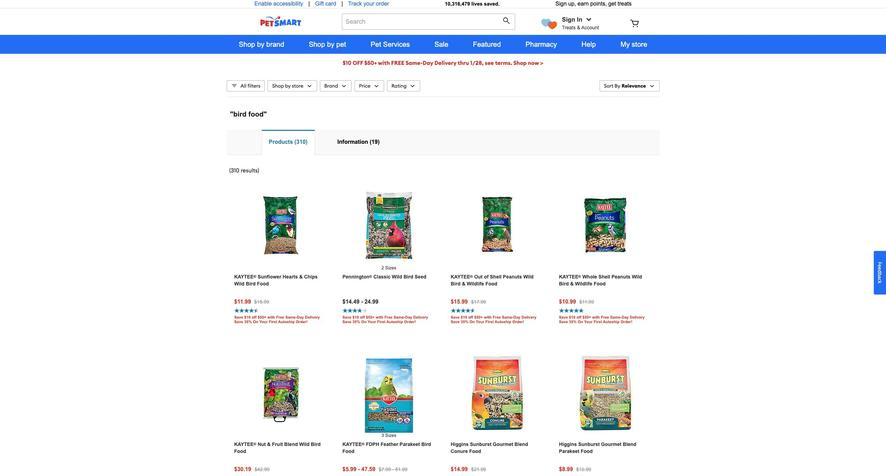 Task type: describe. For each thing, give the bounding box(es) containing it.
petsmart image
[[248, 16, 314, 27]]

loyalty icon image
[[542, 19, 557, 29]]



Task type: vqa. For each thing, say whether or not it's contained in the screenshot.
tab list
yes



Task type: locate. For each thing, give the bounding box(es) containing it.
None submit
[[503, 17, 512, 26]]

tab list
[[227, 130, 660, 155]]

search text field
[[342, 14, 515, 30]]

None search field
[[342, 14, 515, 37]]



